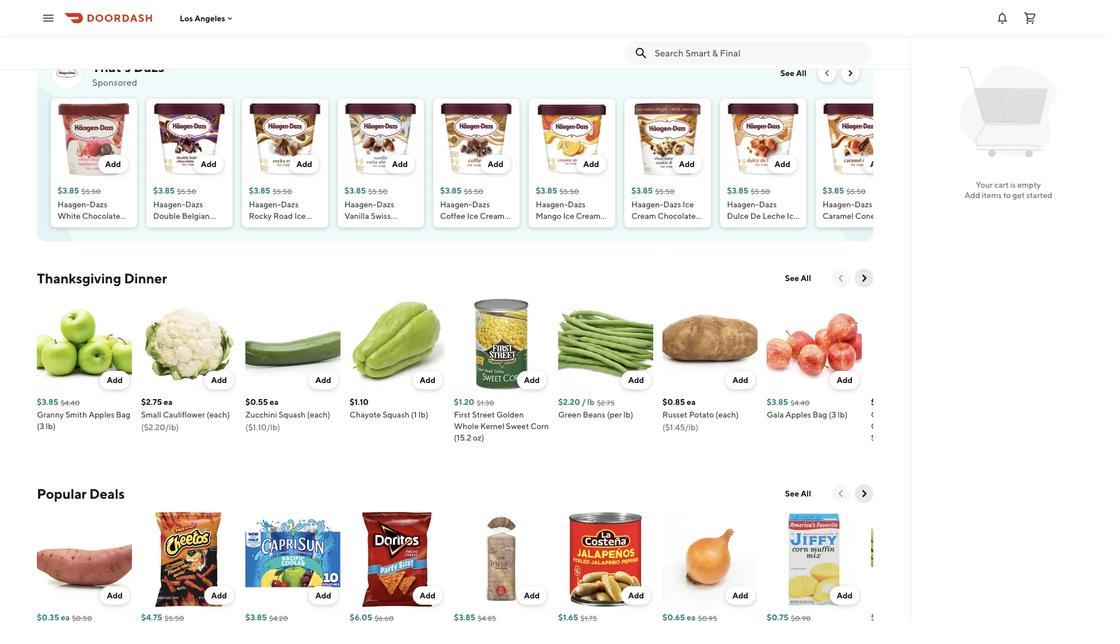 Task type: locate. For each thing, give the bounding box(es) containing it.
2 ea from the left
[[270, 397, 279, 407]]

$2.20 inside $2.20 / lb $2.75 green beans (per lb)
[[559, 397, 580, 407]]

1 horizontal spatial $2.75
[[597, 399, 615, 407]]

9 $5.50 from the left
[[847, 187, 866, 195]]

(14 inside $3.85 $5.50 haagen-dazs white chocolate raspberry truffle ice cream (14 oz)
[[97, 234, 108, 244]]

$3.85 up dulce
[[727, 186, 749, 195]]

add button
[[98, 155, 128, 173], [98, 155, 128, 173], [194, 155, 224, 173], [194, 155, 224, 173], [290, 155, 319, 173], [290, 155, 319, 173], [385, 155, 415, 173], [385, 155, 415, 173], [481, 155, 511, 173], [481, 155, 511, 173], [577, 155, 606, 173], [577, 155, 606, 173], [672, 155, 702, 173], [672, 155, 702, 173], [768, 155, 798, 173], [768, 155, 798, 173], [864, 155, 893, 173], [864, 155, 893, 173], [100, 371, 130, 390], [100, 371, 130, 390], [204, 371, 234, 390], [204, 371, 234, 390], [309, 371, 338, 390], [309, 371, 338, 390], [413, 371, 443, 390], [413, 371, 443, 390], [517, 371, 547, 390], [517, 371, 547, 390], [622, 371, 651, 390], [622, 371, 651, 390], [726, 371, 756, 390], [726, 371, 756, 390], [830, 371, 860, 390], [830, 371, 860, 390], [100, 587, 130, 605], [100, 587, 130, 605], [204, 587, 234, 605], [204, 587, 234, 605], [309, 587, 338, 605], [309, 587, 338, 605], [413, 587, 443, 605], [413, 587, 443, 605], [517, 587, 547, 605], [517, 587, 547, 605], [622, 587, 651, 605], [622, 587, 651, 605], [726, 587, 756, 605], [726, 587, 756, 605], [830, 587, 860, 605], [830, 587, 860, 605]]

cream inside $3.85 $5.50 haagen-dazs coffee ice cream (14 oz)
[[480, 211, 505, 221]]

ea for $2.75 ea
[[164, 397, 173, 407]]

(per
[[607, 410, 622, 420]]

chip inside $3.85 $5.50 haagen-dazs double belgian chocolate chip ice cream (14 oz)
[[193, 223, 211, 232]]

apples right the gala
[[786, 410, 812, 420]]

haagen- inside "$3.85 $5.50 haagen-dazs mango ice cream (14 oz)"
[[536, 200, 568, 209]]

1 vertical spatial see all
[[786, 273, 812, 283]]

6 $5.50 from the left
[[560, 187, 579, 195]]

apples
[[89, 410, 114, 420], [786, 410, 812, 420]]

0 horizontal spatial next button of carousel image
[[846, 69, 855, 78]]

däzs™
[[134, 59, 176, 75]]

$5.50 inside $3.85 $5.50 haagen-dazs coffee ice cream (14 oz)
[[464, 187, 484, 195]]

(3
[[829, 410, 837, 420], [37, 422, 44, 431]]

$5.50 inside $3.85 $5.50 haagen-dazs dulce de leche ice cream (14 oz)
[[751, 187, 771, 195]]

cream inside $2.20 campbells condensed cream of mushroom soup (10.5 oz)
[[871, 422, 896, 431]]

$5.50 up 'road'
[[273, 187, 292, 195]]

deals
[[89, 486, 125, 502]]

chocolate for haagen-dazs ice cream chocolate chip cookie dough (14 oz)
[[658, 211, 696, 221]]

chip inside $3.85 $5.50 haagen-dazs ice cream chocolate chip cookie dough (14 oz)
[[632, 223, 649, 232]]

haagen- inside $3.85 $5.50 haagen-dazs caramel cone ice cream (14 oz)
[[823, 200, 855, 209]]

haagen- up caramel
[[823, 200, 855, 209]]

1 horizontal spatial chocolate
[[153, 223, 192, 232]]

3 (each) from the left
[[716, 410, 739, 420]]

1 vertical spatial sponsored
[[92, 77, 137, 88]]

(each) inside $0.55 ea zucchini squash (each) ($1.10/lb)
[[307, 410, 330, 420]]

truffle
[[97, 223, 121, 232]]

$2.20 for $2.20 campbells condensed cream of mushroom soup (10.5 oz)
[[871, 397, 893, 407]]

0 horizontal spatial $4.40
[[61, 399, 80, 407]]

$3.85 inside $3.85 $5.50 haagen-dazs rocky road ice cream (14 oz)
[[249, 186, 270, 195]]

haagen- inside $3.85 $5.50 haagen-dazs ice cream chocolate chip cookie dough (14 oz)
[[632, 200, 664, 209]]

1 apples from the left
[[89, 410, 114, 420]]

1 chip from the left
[[193, 223, 211, 232]]

cream inside $3.85 $5.50 haagen-dazs dulce de leche ice cream (14 oz)
[[727, 223, 752, 232]]

$3.85 inside $3.85 $5.50 haagen-dazs double belgian chocolate chip ice cream (14 oz)
[[153, 186, 175, 195]]

dazs inside $3.85 $5.50 haagen-dazs vanilla swiss almond ice cream (14 oz)
[[377, 200, 394, 209]]

0 horizontal spatial squash
[[279, 410, 306, 420]]

cream right mango
[[576, 211, 601, 221]]

0 vertical spatial next button of carousel image
[[846, 69, 855, 78]]

$5.50 up belgian
[[177, 187, 197, 195]]

haagen- inside $3.85 $5.50 haagen-dazs coffee ice cream (14 oz)
[[440, 200, 472, 209]]

cream down "rocky"
[[249, 223, 274, 232]]

bag inside $3.85 $4.40 gala apples bag (3 lb)
[[813, 410, 828, 420]]

1 vertical spatial (3
[[37, 422, 44, 431]]

1 horizontal spatial squash
[[383, 410, 410, 420]]

7 dazs from the left
[[664, 200, 681, 209]]

$1.30
[[477, 399, 494, 407]]

thanksgiving
[[37, 270, 121, 286]]

see all for popular deals
[[786, 489, 812, 499]]

$5.50 up mango
[[560, 187, 579, 195]]

dazs for ice
[[664, 200, 681, 209]]

$3.85 $5.50 haagen-dazs mango ice cream (14 oz)
[[536, 186, 601, 232]]

$3.85 up "rocky"
[[249, 186, 270, 195]]

haagen- inside $3.85 $5.50 haagen-dazs dulce de leche ice cream (14 oz)
[[727, 200, 759, 209]]

2 $4.40 from the left
[[791, 399, 810, 407]]

notification bell image
[[996, 11, 1010, 25]]

thanksgiving dinner link
[[37, 269, 167, 288]]

1 haagen- from the left
[[58, 200, 90, 209]]

cream up 'soup'
[[871, 422, 896, 431]]

dazs inside $3.85 $5.50 haagen-dazs white chocolate raspberry truffle ice cream (14 oz)
[[90, 200, 107, 209]]

angeles
[[195, 13, 225, 23]]

0 vertical spatial (3
[[829, 410, 837, 420]]

chayote
[[350, 410, 381, 420]]

chip for belgian
[[193, 223, 211, 232]]

oz) down belgian
[[192, 234, 203, 244]]

$2.20
[[559, 397, 580, 407], [871, 397, 893, 407]]

(14 inside $3.85 $5.50 haagen-dazs vanilla swiss almond ice cream (14 oz)
[[345, 234, 355, 244]]

add for haagen-dazs white chocolate raspberry truffle ice cream (14 oz) image
[[105, 159, 121, 169]]

ice inside $3.85 $5.50 haagen-dazs ice cream chocolate chip cookie dough (14 oz)
[[683, 200, 694, 209]]

previous button of carousel image for thanksgiving dinner
[[836, 273, 847, 284]]

oz) down mango
[[548, 223, 560, 232]]

apples right smith
[[89, 410, 114, 420]]

$3.85 $5.50 haagen-dazs rocky road ice cream (14 oz)
[[249, 186, 306, 232]]

apples inside $3.85 $4.40 granny smith apples bag (3 lb)
[[89, 410, 114, 420]]

add for haagen-dazs caramel cone ice cream (14 oz) image
[[871, 159, 886, 169]]

(14 inside $3.85 $5.50 haagen-dazs rocky road ice cream (14 oz)
[[275, 223, 286, 232]]

oz) right (15.2
[[473, 433, 484, 443]]

$3.85 up the gala
[[767, 397, 789, 407]]

dazs inside $3.85 $5.50 haagen-dazs rocky road ice cream (14 oz)
[[281, 200, 299, 209]]

see all link for deals
[[779, 485, 818, 503]]

capri sun pacific cooler mixed fruit juice (6 oz x 10 ct) image
[[246, 512, 341, 608]]

add for the alfaro's artesano style bread (20 oz) image
[[524, 591, 540, 601]]

Search Smart & Final search field
[[655, 47, 862, 59]]

$5.50 inside $3.85 $5.50 haagen-dazs double belgian chocolate chip ice cream (14 oz)
[[177, 187, 197, 195]]

1 $2.20 from the left
[[559, 397, 580, 407]]

cream down swiss
[[388, 223, 413, 232]]

haagen- inside $3.85 $5.50 haagen-dazs white chocolate raspberry truffle ice cream (14 oz)
[[58, 200, 90, 209]]

$3.85 up vanilla at left top
[[345, 186, 366, 195]]

$3.85 for haagen-dazs white chocolate raspberry truffle ice cream (14 oz)
[[58, 186, 79, 195]]

add
[[105, 159, 121, 169], [201, 159, 217, 169], [296, 159, 312, 169], [392, 159, 408, 169], [488, 159, 504, 169], [584, 159, 599, 169], [679, 159, 695, 169], [775, 159, 791, 169], [871, 159, 886, 169], [965, 190, 981, 200], [107, 376, 123, 385], [211, 376, 227, 385], [316, 376, 331, 385], [420, 376, 436, 385], [524, 376, 540, 385], [628, 376, 644, 385], [733, 376, 749, 385], [837, 376, 853, 385], [107, 591, 123, 601], [211, 591, 227, 601], [316, 591, 331, 601], [420, 591, 436, 601], [524, 591, 540, 601], [628, 591, 644, 601], [733, 591, 749, 601], [837, 591, 853, 601]]

dazs inside $3.85 $5.50 haagen-dazs caramel cone ice cream (14 oz)
[[855, 200, 873, 209]]

$3.85 inside $3.85 $5.50 haagen-dazs caramel cone ice cream (14 oz)
[[823, 186, 844, 195]]

2 vertical spatial see
[[786, 489, 800, 499]]

0 vertical spatial previous button of carousel image
[[836, 273, 847, 284]]

add for haagen-dazs double belgian chocolate chip ice cream (14 oz) "image"
[[201, 159, 217, 169]]

sponsored
[[37, 9, 76, 18], [92, 77, 137, 88]]

$5.50 for mango
[[560, 187, 579, 195]]

(each) inside $0.85 ea russet potato (each) ($1.45/lb)
[[716, 410, 739, 420]]

oz) down 'coffee'
[[453, 223, 464, 232]]

1 dazs from the left
[[90, 200, 107, 209]]

add for jiffy corn muffin mix (8.5 oz) image
[[837, 591, 853, 601]]

$5.50 up swiss
[[368, 187, 388, 195]]

1 $4.40 from the left
[[61, 399, 80, 407]]

$2.75 ea small cauliflower (each) ($2.20/lb)
[[141, 397, 230, 432]]

$5.50 up cookie
[[655, 187, 675, 195]]

2 horizontal spatial (each)
[[716, 410, 739, 420]]

$3.85 for haagen-dazs caramel cone ice cream (14 oz)
[[823, 186, 844, 195]]

add for capri sun pacific cooler mixed fruit juice (6 oz x 10 ct) image
[[316, 591, 331, 601]]

3 ea from the left
[[687, 397, 696, 407]]

previous button of carousel image
[[836, 273, 847, 284], [836, 488, 847, 500]]

$2.75
[[141, 397, 162, 407], [597, 399, 615, 407]]

2 previous button of carousel image from the top
[[836, 488, 847, 500]]

2 horizontal spatial ea
[[687, 397, 696, 407]]

$1.10
[[350, 397, 369, 407]]

dazs inside $3.85 $5.50 haagen-dazs coffee ice cream (14 oz)
[[472, 200, 490, 209]]

$2.20 campbells condensed cream of mushroom soup (10.5 oz)
[[871, 397, 955, 443]]

lb) left campbells
[[838, 410, 848, 420]]

2 vertical spatial all
[[801, 489, 812, 499]]

haagen- for mango
[[536, 200, 568, 209]]

russet
[[663, 410, 688, 420]]

$5.50 up raspberry
[[81, 187, 101, 195]]

8 haagen- from the left
[[727, 200, 759, 209]]

1 bag from the left
[[116, 410, 130, 420]]

popular
[[37, 486, 87, 502]]

$3.85 up the double
[[153, 186, 175, 195]]

ea up potato
[[687, 397, 696, 407]]

(each) left chayote on the bottom left
[[307, 410, 330, 420]]

0 horizontal spatial bag
[[116, 410, 130, 420]]

1 horizontal spatial apples
[[786, 410, 812, 420]]

$2.20 for $2.20 / lb $2.75 green beans (per lb)
[[559, 397, 580, 407]]

add for doritos nacho cheese party size tortilla chips (14.5 oz) image
[[420, 591, 436, 601]]

(3 down granny
[[37, 422, 44, 431]]

of
[[898, 422, 905, 431]]

(14 inside "$3.85 $5.50 haagen-dazs mango ice cream (14 oz)"
[[536, 223, 547, 232]]

$3.85 inside "$3.85 $5.50 haagen-dazs mango ice cream (14 oz)"
[[536, 186, 557, 195]]

gala apples bag (3 lb) image
[[767, 297, 862, 392]]

first street golden whole kernel sweet corn (15.2 oz) image
[[454, 297, 549, 392]]

1 horizontal spatial sponsored
[[92, 77, 137, 88]]

8 $5.50 from the left
[[751, 187, 771, 195]]

chip down belgian
[[193, 223, 211, 232]]

oz) down truffle
[[109, 234, 120, 244]]

mango
[[536, 211, 562, 221]]

1 horizontal spatial bag
[[813, 410, 828, 420]]

add for the haagen-dazs dulce de leche ice cream (14 oz) image
[[775, 159, 791, 169]]

add for cheetos xxtra flamin hot crunchy cheese flavored snacks (8.5 oz) image
[[211, 591, 227, 601]]

0 horizontal spatial apples
[[89, 410, 114, 420]]

see
[[781, 68, 795, 78], [786, 273, 800, 283], [786, 489, 800, 499]]

$2.20 inside $2.20 campbells condensed cream of mushroom soup (10.5 oz)
[[871, 397, 893, 407]]

squash right zucchini
[[279, 410, 306, 420]]

2 bag from the left
[[813, 410, 828, 420]]

(each) inside "$2.75 ea small cauliflower (each) ($2.20/lb)"
[[207, 410, 230, 420]]

cream down caramel
[[823, 223, 848, 232]]

$4.40
[[61, 399, 80, 407], [791, 399, 810, 407]]

haagen- up vanilla at left top
[[345, 200, 377, 209]]

$4.40 for smith
[[61, 399, 80, 407]]

cream up cookie
[[632, 211, 656, 221]]

6 dazs from the left
[[568, 200, 586, 209]]

$5.50 up cone
[[847, 187, 866, 195]]

cream
[[480, 211, 505, 221], [576, 211, 601, 221], [632, 211, 656, 221], [249, 223, 274, 232], [388, 223, 413, 232], [727, 223, 752, 232], [823, 223, 848, 232], [70, 234, 95, 244], [153, 234, 178, 244], [871, 422, 896, 431]]

ea right $0.55
[[270, 397, 279, 407]]

beans
[[583, 410, 606, 420]]

7 $5.50 from the left
[[655, 187, 675, 195]]

$3.85 up white
[[58, 186, 79, 195]]

$3.85 inside $3.85 $5.50 haagen-dazs coffee ice cream (14 oz)
[[440, 186, 462, 195]]

lb) down granny
[[46, 422, 56, 431]]

$3.85 up granny
[[37, 397, 58, 407]]

popular deals
[[37, 486, 125, 502]]

ice inside $3.85 $5.50 haagen-dazs coffee ice cream (14 oz)
[[467, 211, 479, 221]]

bag
[[116, 410, 130, 420], [813, 410, 828, 420]]

ice
[[683, 200, 694, 209], [295, 211, 306, 221], [467, 211, 479, 221], [563, 211, 575, 221], [787, 211, 798, 221], [877, 211, 889, 221], [213, 223, 224, 232], [375, 223, 387, 232], [58, 234, 69, 244]]

$3.85 up 'coffee'
[[440, 186, 462, 195]]

see all link for dinner
[[779, 269, 818, 288]]

1 horizontal spatial chip
[[632, 223, 649, 232]]

oz) down cone
[[862, 223, 873, 232]]

0 vertical spatial see all
[[781, 68, 807, 78]]

1 previous button of carousel image from the top
[[836, 273, 847, 284]]

bag right the gala
[[813, 410, 828, 420]]

2 horizontal spatial chocolate
[[658, 211, 696, 221]]

0 vertical spatial see
[[781, 68, 795, 78]]

haagen-dazs caramel cone ice cream (14 oz) image
[[823, 103, 896, 176]]

cream down the double
[[153, 234, 178, 244]]

ea inside $0.55 ea zucchini squash (each) ($1.10/lb)
[[270, 397, 279, 407]]

1 horizontal spatial $4.40
[[791, 399, 810, 407]]

$3.85 for haagen-dazs double belgian chocolate chip ice cream (14 oz)
[[153, 186, 175, 195]]

lb)
[[419, 410, 429, 420], [624, 410, 634, 420], [838, 410, 848, 420], [46, 422, 56, 431]]

(each) for russet potato (each)
[[716, 410, 739, 420]]

oz) down cookie
[[644, 234, 655, 244]]

0 horizontal spatial (each)
[[207, 410, 230, 420]]

2 $5.50 from the left
[[177, 187, 197, 195]]

add for small cauliflower (each) image
[[211, 376, 227, 385]]

2 chip from the left
[[632, 223, 649, 232]]

$3.85 for haagen-dazs mango ice cream (14 oz)
[[536, 186, 557, 195]]

haagen- up dulce
[[727, 200, 759, 209]]

chocolate inside $3.85 $5.50 haagen-dazs white chocolate raspberry truffle ice cream (14 oz)
[[82, 211, 120, 221]]

6 haagen- from the left
[[536, 200, 568, 209]]

$3.85 inside $3.85 $5.50 haagen-dazs vanilla swiss almond ice cream (14 oz)
[[345, 186, 366, 195]]

zucchini squash (each) image
[[246, 297, 341, 392]]

oz) down 'road'
[[288, 223, 299, 232]]

whole
[[454, 422, 479, 431]]

lb) right (per
[[624, 410, 634, 420]]

9 haagen- from the left
[[823, 200, 855, 209]]

(each) for small cauliflower (each)
[[207, 410, 230, 420]]

haagen-dazs coffee ice cream (14 oz) image
[[440, 103, 513, 176]]

$2.20 up campbells
[[871, 397, 893, 407]]

2 apples from the left
[[786, 410, 812, 420]]

$3.85 for haagen-dazs vanilla swiss almond ice cream (14 oz)
[[345, 186, 366, 195]]

$5.50 inside $3.85 $5.50 haagen-dazs rocky road ice cream (14 oz)
[[273, 187, 292, 195]]

0 horizontal spatial chocolate
[[82, 211, 120, 221]]

chip for cream
[[632, 223, 649, 232]]

next button of carousel image
[[846, 69, 855, 78], [859, 488, 870, 500]]

haagen- up white
[[58, 200, 90, 209]]

$5.50 inside $3.85 $5.50 haagen-dazs caramel cone ice cream (14 oz)
[[847, 187, 866, 195]]

see all link
[[774, 64, 814, 82], [779, 269, 818, 288], [779, 485, 818, 503]]

oz) inside $3.85 $5.50 haagen-dazs rocky road ice cream (14 oz)
[[288, 223, 299, 232]]

9 dazs from the left
[[855, 200, 873, 209]]

haagen- up cookie
[[632, 200, 664, 209]]

dazs inside $3.85 $5.50 haagen-dazs double belgian chocolate chip ice cream (14 oz)
[[185, 200, 203, 209]]

chocolate up cookie
[[658, 211, 696, 221]]

ice inside "$3.85 $5.50 haagen-dazs mango ice cream (14 oz)"
[[563, 211, 575, 221]]

dazs for vanilla
[[377, 200, 394, 209]]

3 $5.50 from the left
[[273, 187, 292, 195]]

2 $2.20 from the left
[[871, 397, 893, 407]]

haagen-dazs ice cream chocolate chip cookie dough (14 oz) image
[[632, 103, 704, 176]]

haagen-dazs rocky road ice cream (14 oz) image
[[249, 103, 322, 176]]

chip
[[193, 223, 211, 232], [632, 223, 649, 232]]

5 $5.50 from the left
[[464, 187, 484, 195]]

$2.75 up 'small'
[[141, 397, 162, 407]]

chocolate down the double
[[153, 223, 192, 232]]

add for first street golden whole kernel sweet corn (15.2 oz) image
[[524, 376, 540, 385]]

($1.45/lb)
[[663, 423, 699, 432]]

(14
[[275, 223, 286, 232], [440, 223, 451, 232], [536, 223, 547, 232], [754, 223, 764, 232], [849, 223, 860, 232], [97, 234, 108, 244], [180, 234, 190, 244], [345, 234, 355, 244], [632, 234, 642, 244]]

campbells
[[871, 410, 911, 420]]

add for gala apples bag (3 lb) image
[[837, 376, 853, 385]]

$5.50 up 'coffee'
[[464, 187, 484, 195]]

open menu image
[[41, 11, 55, 25]]

1 vertical spatial see
[[786, 273, 800, 283]]

ea
[[164, 397, 173, 407], [270, 397, 279, 407], [687, 397, 696, 407]]

$5.50
[[81, 187, 101, 195], [177, 187, 197, 195], [273, 187, 292, 195], [368, 187, 388, 195], [464, 187, 484, 195], [560, 187, 579, 195], [655, 187, 675, 195], [751, 187, 771, 195], [847, 187, 866, 195]]

oz) inside $3.85 $5.50 haagen-dazs dulce de leche ice cream (14 oz)
[[766, 223, 777, 232]]

cream down dulce
[[727, 223, 752, 232]]

3 dazs from the left
[[281, 200, 299, 209]]

ice inside $3.85 $5.50 haagen-dazs dulce de leche ice cream (14 oz)
[[787, 211, 798, 221]]

0 vertical spatial all
[[797, 68, 807, 78]]

vanilla
[[345, 211, 369, 221]]

dazs for double
[[185, 200, 203, 209]]

cheetos xxtra flamin hot crunchy cheese flavored snacks (8.5 oz) image
[[141, 512, 236, 608]]

haagen- inside $3.85 $5.50 haagen-dazs double belgian chocolate chip ice cream (14 oz)
[[153, 200, 185, 209]]

smith
[[66, 410, 87, 420]]

almond
[[345, 223, 374, 232]]

bag left 'small'
[[116, 410, 130, 420]]

4 $5.50 from the left
[[368, 187, 388, 195]]

dazs inside "$3.85 $5.50 haagen-dazs mango ice cream (14 oz)"
[[568, 200, 586, 209]]

ea inside $0.85 ea russet potato (each) ($1.45/lb)
[[687, 397, 696, 407]]

cream down raspberry
[[70, 234, 95, 244]]

$3.85 inside $3.85 $5.50 haagen-dazs white chocolate raspberry truffle ice cream (14 oz)
[[58, 186, 79, 195]]

$5.50 up de
[[751, 187, 771, 195]]

1 horizontal spatial (each)
[[307, 410, 330, 420]]

ice inside $3.85 $5.50 haagen-dazs rocky road ice cream (14 oz)
[[295, 211, 306, 221]]

1 vertical spatial previous button of carousel image
[[836, 488, 847, 500]]

$5.50 inside $3.85 $5.50 haagen-dazs white chocolate raspberry truffle ice cream (14 oz)
[[81, 187, 101, 195]]

$3.85 for haagen-dazs dulce de leche ice cream (14 oz)
[[727, 186, 749, 195]]

1 horizontal spatial (3
[[829, 410, 837, 420]]

lb) right (1
[[419, 410, 429, 420]]

$3.85 $5.50 haagen-dazs white chocolate raspberry truffle ice cream (14 oz)
[[58, 186, 121, 244]]

add for chayote squash (1 lb) image
[[420, 376, 436, 385]]

1 (each) from the left
[[207, 410, 230, 420]]

dazs inside $3.85 $5.50 haagen-dazs dulce de leche ice cream (14 oz)
[[759, 200, 777, 209]]

1 vertical spatial all
[[801, 273, 812, 283]]

street
[[472, 410, 495, 420]]

empty retail cart image
[[955, 58, 1063, 166]]

oz) down the almond
[[357, 234, 368, 244]]

$3.85 up mango
[[536, 186, 557, 195]]

(1
[[411, 410, 417, 420]]

previous button of carousel image
[[823, 69, 832, 78]]

haagen- up mango
[[536, 200, 568, 209]]

squash
[[279, 410, 306, 420], [383, 410, 410, 420]]

lb) inside $3.85 $4.40 granny smith apples bag (3 lb)
[[46, 422, 56, 431]]

2 vertical spatial see all link
[[779, 485, 818, 503]]

$2.20 up green
[[559, 397, 580, 407]]

0 horizontal spatial ea
[[164, 397, 173, 407]]

chocolate for haagen-dazs double belgian chocolate chip ice cream (14 oz)
[[153, 223, 192, 232]]

0 horizontal spatial chip
[[193, 223, 211, 232]]

1 vertical spatial next button of carousel image
[[859, 488, 870, 500]]

haagen- up 'coffee'
[[440, 200, 472, 209]]

$4.40 inside $3.85 $4.40 gala apples bag (3 lb)
[[791, 399, 810, 407]]

chocolate up truffle
[[82, 211, 120, 221]]

oz) down leche
[[766, 223, 777, 232]]

$3.85 inside $3.85 $5.50 haagen-dazs ice cream chocolate chip cookie dough (14 oz)
[[632, 186, 653, 195]]

green beans (per lb) image
[[559, 297, 654, 392]]

0 horizontal spatial $2.20
[[559, 397, 580, 407]]

$3.85 inside $3.85 $4.40 gala apples bag (3 lb)
[[767, 397, 789, 407]]

$3.85 for haagen-dazs coffee ice cream (14 oz)
[[440, 186, 462, 195]]

/
[[582, 397, 586, 407]]

ea for $0.55 ea
[[270, 397, 279, 407]]

raspberry
[[58, 223, 95, 232]]

see all
[[781, 68, 807, 78], [786, 273, 812, 283], [786, 489, 812, 499]]

(each) right cauliflower
[[207, 410, 230, 420]]

dinner
[[124, 270, 167, 286]]

1 horizontal spatial ea
[[270, 397, 279, 407]]

kernel
[[481, 422, 505, 431]]

4 dazs from the left
[[377, 200, 394, 209]]

0 horizontal spatial $2.75
[[141, 397, 162, 407]]

doritos nacho cheese party size tortilla chips (14.5 oz) image
[[350, 512, 445, 608]]

$5.50 inside $3.85 $5.50 haagen-dazs ice cream chocolate chip cookie dough (14 oz)
[[655, 187, 675, 195]]

3 haagen- from the left
[[249, 200, 281, 209]]

belgian
[[182, 211, 210, 221]]

7 haagen- from the left
[[632, 200, 664, 209]]

corn
[[531, 422, 549, 431]]

0 horizontal spatial sponsored
[[37, 9, 76, 18]]

chocolate
[[82, 211, 120, 221], [658, 211, 696, 221], [153, 223, 192, 232]]

2 dazs from the left
[[185, 200, 203, 209]]

$0.85
[[663, 397, 685, 407]]

8 dazs from the left
[[759, 200, 777, 209]]

$4.40 inside $3.85 $4.40 granny smith apples bag (3 lb)
[[61, 399, 80, 407]]

ea up cauliflower
[[164, 397, 173, 407]]

$3.85 inside $3.85 $5.50 haagen-dazs dulce de leche ice cream (14 oz)
[[727, 186, 749, 195]]

dazs inside $3.85 $5.50 haagen-dazs ice cream chocolate chip cookie dough (14 oz)
[[664, 200, 681, 209]]

0 items, open order cart image
[[1024, 11, 1037, 25]]

2 (each) from the left
[[307, 410, 330, 420]]

items
[[982, 190, 1002, 200]]

haagen- for rocky
[[249, 200, 281, 209]]

(3 right the gala
[[829, 410, 837, 420]]

$5.50 for double
[[177, 187, 197, 195]]

1 horizontal spatial $2.20
[[871, 397, 893, 407]]

haagen- up the double
[[153, 200, 185, 209]]

5 haagen- from the left
[[440, 200, 472, 209]]

all for popular deals
[[801, 489, 812, 499]]

$3.85 inside $3.85 $4.40 granny smith apples bag (3 lb)
[[37, 397, 58, 407]]

2 vertical spatial see all
[[786, 489, 812, 499]]

$3.85 up caramel
[[823, 186, 844, 195]]

$5.50 for ice
[[655, 187, 675, 195]]

5 dazs from the left
[[472, 200, 490, 209]]

4 haagen- from the left
[[345, 200, 377, 209]]

chip left cookie
[[632, 223, 649, 232]]

oz) down mushroom
[[912, 433, 924, 443]]

1 squash from the left
[[279, 410, 306, 420]]

$5.50 inside "$3.85 $5.50 haagen-dazs mango ice cream (14 oz)"
[[560, 187, 579, 195]]

(14 inside $3.85 $5.50 haagen-dazs double belgian chocolate chip ice cream (14 oz)
[[180, 234, 190, 244]]

$1.20
[[454, 397, 475, 407]]

$2.75 up (per
[[597, 399, 615, 407]]

($2.20/lb)
[[141, 423, 179, 432]]

(each) right potato
[[716, 410, 739, 420]]

russet potato (each) image
[[663, 297, 758, 392]]

(14 inside $3.85 $5.50 haagen-dazs dulce de leche ice cream (14 oz)
[[754, 223, 764, 232]]

1 $5.50 from the left
[[81, 187, 101, 195]]

ea inside "$2.75 ea small cauliflower (each) ($2.20/lb)"
[[164, 397, 173, 407]]

0 horizontal spatial (3
[[37, 422, 44, 431]]

2 haagen- from the left
[[153, 200, 185, 209]]

1 ea from the left
[[164, 397, 173, 407]]

$0.85 ea russet potato (each) ($1.45/lb)
[[663, 397, 739, 432]]

2 squash from the left
[[383, 410, 410, 420]]

$2.75 inside "$2.75 ea small cauliflower (each) ($2.20/lb)"
[[141, 397, 162, 407]]

1 horizontal spatial next button of carousel image
[[859, 488, 870, 500]]

los angeles button
[[180, 13, 235, 23]]

1 vertical spatial see all link
[[779, 269, 818, 288]]

$3.85 $5.50 haagen-dazs double belgian chocolate chip ice cream (14 oz)
[[153, 186, 224, 244]]

haagen-dazs vanilla swiss almond ice cream (14 oz) image
[[345, 103, 417, 176]]

cone
[[856, 211, 876, 221]]

$3.85 up cookie
[[632, 186, 653, 195]]

oz) inside $3.85 $5.50 haagen-dazs ice cream chocolate chip cookie dough (14 oz)
[[644, 234, 655, 244]]

lb) inside $1.10 chayote squash (1 lb)
[[419, 410, 429, 420]]

coffee
[[440, 211, 466, 221]]

cream right 'coffee'
[[480, 211, 505, 221]]

haagen- up "rocky"
[[249, 200, 281, 209]]

add for the haagen-dazs rocky road ice cream (14 oz) image
[[296, 159, 312, 169]]

squash left (1
[[383, 410, 410, 420]]

$3.85 for haagen-dazs ice cream chocolate chip cookie dough (14 oz)
[[632, 186, 653, 195]]



Task type: vqa. For each thing, say whether or not it's contained in the screenshot.


Task type: describe. For each thing, give the bounding box(es) containing it.
(3 inside $3.85 $4.40 gala apples bag (3 lb)
[[829, 410, 837, 420]]

$3.85 $5.50 haagen-dazs ice cream chocolate chip cookie dough (14 oz)
[[632, 186, 704, 244]]

$0.55 ea zucchini squash (each) ($1.10/lb)
[[246, 397, 330, 432]]

$1.20 $1.30 first street golden whole kernel sweet corn (15.2 oz)
[[454, 397, 549, 443]]

jiffy corn muffin mix (8.5 oz) image
[[767, 512, 862, 608]]

add for the sweet onion (each) "image"
[[733, 591, 749, 601]]

road
[[274, 211, 293, 221]]

haagen-dazs dulce de leche ice cream (14 oz) image
[[727, 103, 800, 176]]

soup
[[871, 433, 890, 443]]

cream inside $3.85 $5.50 haagen-dazs vanilla swiss almond ice cream (14 oz)
[[388, 223, 413, 232]]

lb) inside $3.85 $4.40 gala apples bag (3 lb)
[[838, 410, 848, 420]]

add for zucchini squash (each) image
[[316, 376, 331, 385]]

add for haagen-dazs mango ice cream (14 oz) image
[[584, 159, 599, 169]]

rocky
[[249, 211, 272, 221]]

$3.85 $4.40 granny smith apples bag (3 lb)
[[37, 397, 130, 431]]

ice inside $3.85 $5.50 haagen-dazs white chocolate raspberry truffle ice cream (14 oz)
[[58, 234, 69, 244]]

dazs for mango
[[568, 200, 586, 209]]

$3.85 for gala apples bag (3 lb)
[[767, 397, 789, 407]]

granny
[[37, 410, 64, 420]]

haagen- for caramel
[[823, 200, 855, 209]]

dazs for coffee
[[472, 200, 490, 209]]

oz) inside $3.85 $5.50 haagen-dazs vanilla swiss almond ice cream (14 oz)
[[357, 234, 368, 244]]

condensed
[[912, 410, 955, 420]]

see for thanksgiving dinner
[[786, 273, 800, 283]]

see for popular deals
[[786, 489, 800, 499]]

add for granny smith apples bag (3 lb) image
[[107, 376, 123, 385]]

$5.50 for dulce
[[751, 187, 771, 195]]

leche
[[763, 211, 786, 221]]

$2.20 / lb $2.75 green beans (per lb)
[[559, 397, 634, 420]]

ea for $0.85 ea
[[687, 397, 696, 407]]

first
[[454, 410, 471, 420]]

(each) for zucchini squash (each)
[[307, 410, 330, 420]]

white
[[58, 211, 81, 221]]

$5.50 for rocky
[[273, 187, 292, 195]]

los
[[180, 13, 193, 23]]

$3.85 $5.50 haagen-dazs caramel cone ice cream (14 oz)
[[823, 186, 889, 232]]

dazs for dulce
[[759, 200, 777, 209]]

(14 inside $3.85 $5.50 haagen-dazs ice cream chocolate chip cookie dough (14 oz)
[[632, 234, 642, 244]]

(15.2
[[454, 433, 472, 443]]

dazs for rocky
[[281, 200, 299, 209]]

cream inside "$3.85 $5.50 haagen-dazs mango ice cream (14 oz)"
[[576, 211, 601, 221]]

lb) inside $2.20 / lb $2.75 green beans (per lb)
[[624, 410, 634, 420]]

add for la costena pickled jalapeno peppers (26 oz) "image"
[[628, 591, 644, 601]]

oz) inside "$3.85 $5.50 haagen-dazs mango ice cream (14 oz)"
[[548, 223, 560, 232]]

cream inside $3.85 $5.50 haagen-dazs ice cream chocolate chip cookie dough (14 oz)
[[632, 211, 656, 221]]

add for sweet potato (each) image
[[107, 591, 123, 601]]

add inside the your cart is empty add items to get started
[[965, 190, 981, 200]]

oz) inside $3.85 $5.50 haagen-dazs white chocolate raspberry truffle ice cream (14 oz)
[[109, 234, 120, 244]]

ice inside $3.85 $5.50 haagen-dazs vanilla swiss almond ice cream (14 oz)
[[375, 223, 387, 232]]

your
[[976, 180, 993, 190]]

next button of carousel image
[[859, 273, 870, 284]]

add for haagen-dazs ice cream chocolate chip cookie dough (14 oz) "image"
[[679, 159, 695, 169]]

small cauliflower (each) image
[[141, 297, 236, 392]]

golden
[[497, 410, 524, 420]]

is
[[1011, 180, 1016, 190]]

haagen- for double
[[153, 200, 185, 209]]

squash inside $1.10 chayote squash (1 lb)
[[383, 410, 410, 420]]

oz) inside $3.85 $5.50 haagen-dazs caramel cone ice cream (14 oz)
[[862, 223, 873, 232]]

to
[[1004, 190, 1011, 200]]

(14 inside $3.85 $5.50 haagen-dazs coffee ice cream (14 oz)
[[440, 223, 451, 232]]

oz) inside $2.20 campbells condensed cream of mushroom soup (10.5 oz)
[[912, 433, 924, 443]]

previous button of carousel image for popular deals
[[836, 488, 847, 500]]

0 vertical spatial see all link
[[774, 64, 814, 82]]

cream inside $3.85 $5.50 haagen-dazs caramel cone ice cream (14 oz)
[[823, 223, 848, 232]]

$3.85 $5.50 haagen-dazs coffee ice cream (14 oz)
[[440, 186, 505, 232]]

dazs for white
[[90, 200, 107, 209]]

that's däzs™ sponsored
[[92, 59, 176, 88]]

dulce
[[727, 211, 749, 221]]

0 vertical spatial sponsored
[[37, 9, 76, 18]]

dazs for caramel
[[855, 200, 873, 209]]

sweet onion (each) image
[[663, 512, 758, 608]]

empty
[[1018, 180, 1041, 190]]

$3.85 $5.50 haagen-dazs vanilla swiss almond ice cream (14 oz)
[[345, 186, 413, 244]]

$3.85 for granny smith apples bag (3 lb)
[[37, 397, 58, 407]]

ice inside $3.85 $5.50 haagen-dazs caramel cone ice cream (14 oz)
[[877, 211, 889, 221]]

($1.10/lb)
[[246, 423, 280, 432]]

haagen-dazs mango ice cream (14 oz) image
[[536, 103, 609, 176]]

lb
[[588, 397, 595, 407]]

sponsored inside that's däzs™ sponsored
[[92, 77, 137, 88]]

la costena pickled jalapeno peppers (26 oz) image
[[559, 512, 654, 608]]

$5.50 for vanilla
[[368, 187, 388, 195]]

haagen- for dulce
[[727, 200, 759, 209]]

(10.5
[[892, 433, 911, 443]]

oz) inside $1.20 $1.30 first street golden whole kernel sweet corn (15.2 oz)
[[473, 433, 484, 443]]

$5.50 for caramel
[[847, 187, 866, 195]]

get
[[1013, 190, 1025, 200]]

ice inside $3.85 $5.50 haagen-dazs double belgian chocolate chip ice cream (14 oz)
[[213, 223, 224, 232]]

started
[[1027, 190, 1053, 200]]

mushroom
[[907, 422, 946, 431]]

oz) inside $3.85 $5.50 haagen-dazs coffee ice cream (14 oz)
[[453, 223, 464, 232]]

cauliflower
[[163, 410, 205, 420]]

$5.50 for white
[[81, 187, 101, 195]]

cream inside $3.85 $5.50 haagen-dazs double belgian chocolate chip ice cream (14 oz)
[[153, 234, 178, 244]]

green
[[559, 410, 582, 420]]

add for haagen-dazs vanilla swiss almond ice cream (14 oz) image
[[392, 159, 408, 169]]

haagen- for coffee
[[440, 200, 472, 209]]

haagen- for vanilla
[[345, 200, 377, 209]]

zucchini
[[246, 410, 277, 420]]

apples inside $3.85 $4.40 gala apples bag (3 lb)
[[786, 410, 812, 420]]

see all for thanksgiving dinner
[[786, 273, 812, 283]]

$4.40 for apples
[[791, 399, 810, 407]]

add for russet potato (each) image at the right
[[733, 376, 749, 385]]

$3.85 $5.50 haagen-dazs dulce de leche ice cream (14 oz)
[[727, 186, 798, 232]]

de
[[751, 211, 761, 221]]

$3.85 for haagen-dazs rocky road ice cream (14 oz)
[[249, 186, 270, 195]]

$3.85 $4.40 gala apples bag (3 lb)
[[767, 397, 848, 420]]

all for thanksgiving dinner
[[801, 273, 812, 283]]

$0.55
[[246, 397, 268, 407]]

haagen-dazs white chocolate raspberry truffle ice cream (14 oz) image
[[58, 103, 130, 176]]

caramel
[[823, 211, 854, 221]]

$5.50 for coffee
[[464, 187, 484, 195]]

double
[[153, 211, 180, 221]]

gala
[[767, 410, 784, 420]]

small
[[141, 410, 161, 420]]

$2.75 inside $2.20 / lb $2.75 green beans (per lb)
[[597, 399, 615, 407]]

swiss
[[371, 211, 391, 221]]

that's
[[92, 59, 131, 75]]

haagen- for ice
[[632, 200, 664, 209]]

dough
[[679, 223, 704, 232]]

los angeles
[[180, 13, 225, 23]]

thanksgiving dinner
[[37, 270, 167, 286]]

popular deals link
[[37, 485, 125, 503]]

add for haagen-dazs coffee ice cream (14 oz) image on the left top of the page
[[488, 159, 504, 169]]

chayote squash (1 lb) image
[[350, 297, 445, 392]]

sweet
[[506, 422, 529, 431]]

your cart is empty add items to get started
[[965, 180, 1053, 200]]

oz) inside $3.85 $5.50 haagen-dazs double belgian chocolate chip ice cream (14 oz)
[[192, 234, 203, 244]]

add for green beans (per lb) image
[[628, 376, 644, 385]]

(3 inside $3.85 $4.40 granny smith apples bag (3 lb)
[[37, 422, 44, 431]]

sweet potato (each) image
[[37, 512, 132, 608]]

haagen-dazs double belgian chocolate chip ice cream (14 oz) image
[[153, 103, 226, 176]]

(14 inside $3.85 $5.50 haagen-dazs caramel cone ice cream (14 oz)
[[849, 223, 860, 232]]

$1.10 chayote squash (1 lb)
[[350, 397, 429, 420]]

squash inside $0.55 ea zucchini squash (each) ($1.10/lb)
[[279, 410, 306, 420]]

cart
[[995, 180, 1009, 190]]

haagen- for white
[[58, 200, 90, 209]]

granny smith apples bag (3 lb) image
[[37, 297, 132, 392]]

alfaro's artesano style bread (20 oz) image
[[454, 512, 549, 608]]

potato
[[689, 410, 714, 420]]

bag inside $3.85 $4.40 granny smith apples bag (3 lb)
[[116, 410, 130, 420]]

cream inside $3.85 $5.50 haagen-dazs white chocolate raspberry truffle ice cream (14 oz)
[[70, 234, 95, 244]]

cream inside $3.85 $5.50 haagen-dazs rocky road ice cream (14 oz)
[[249, 223, 274, 232]]

cookie
[[651, 223, 677, 232]]



